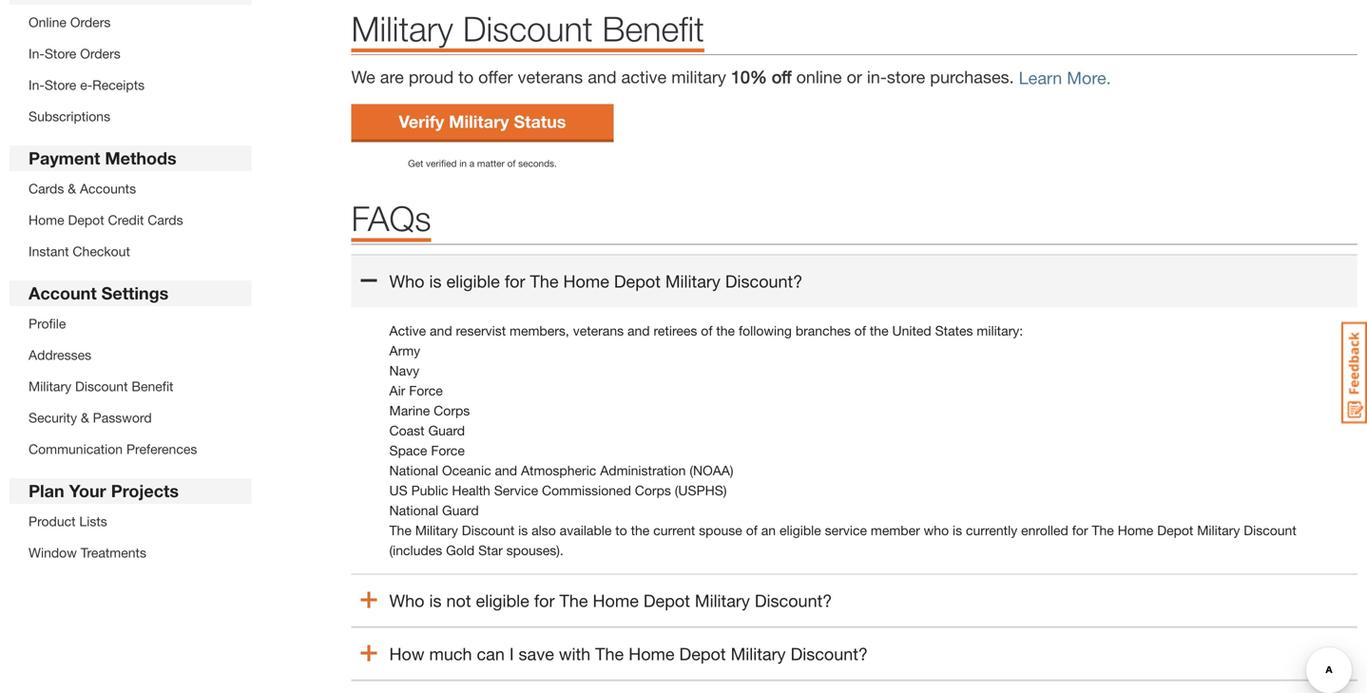 Task type: vqa. For each thing, say whether or not it's contained in the screenshot.
and
yes



Task type: locate. For each thing, give the bounding box(es) containing it.
orders
[[70, 14, 111, 30], [80, 46, 121, 61]]

2 who from the top
[[389, 591, 425, 611]]

your
[[69, 481, 106, 501]]

eligible inside active and reservist members, veterans and retirees of the following branches of the united states military: army navy air force marine corps coast guard space force national oceanic and atmospheric administration (noaa) us public health service commissioned corps (usphs) national guard the military discount is also available to the current spouse of an eligible service member who is currently enrolled for the home depot military discount (includes gold star spouses).
[[780, 523, 821, 538]]

with
[[559, 644, 591, 664]]

active and reservist members, veterans and retirees of the following branches of the united states military: army navy air force marine corps coast guard space force national oceanic and atmospheric administration (noaa) us public health service commissioned corps (usphs) national guard the military discount is also available to the current spouse of an eligible service member who is currently enrolled for the home depot military discount (includes gold star spouses).
[[389, 323, 1297, 558]]

benefit up active at the left of page
[[602, 8, 704, 48]]

password
[[93, 410, 152, 426]]

0 vertical spatial national
[[389, 463, 438, 478]]

for inside active and reservist members, veterans and retirees of the following branches of the united states military: army navy air force marine corps coast guard space force national oceanic and atmospheric administration (noaa) us public health service commissioned corps (usphs) national guard the military discount is also available to the current spouse of an eligible service member who is currently enrolled for the home depot military discount (includes gold star spouses).
[[1072, 523, 1088, 538]]

1 vertical spatial store
[[45, 77, 76, 93]]

who inside dropdown button
[[389, 271, 425, 292]]

0 vertical spatial who
[[389, 271, 425, 292]]

corps
[[434, 403, 470, 418], [635, 483, 671, 498]]

in- for in-store e-receipts
[[29, 77, 45, 93]]

in-store orders
[[29, 46, 121, 61]]

air
[[389, 383, 405, 399]]

store down online orders
[[45, 46, 76, 61]]

the inside who is not eligible for the home depot military discount? dropdown button
[[560, 591, 588, 611]]

military discount benefit up offer
[[351, 8, 704, 48]]

0 vertical spatial store
[[45, 46, 76, 61]]

store left e- at top left
[[45, 77, 76, 93]]

orders up in-store orders
[[70, 14, 111, 30]]

1 horizontal spatial cards
[[148, 212, 183, 228]]

1 vertical spatial force
[[431, 443, 465, 458]]

much
[[429, 644, 472, 664]]

of right retirees
[[701, 323, 713, 339]]

the up 'with'
[[560, 591, 588, 611]]

space
[[389, 443, 427, 458]]

force up marine
[[409, 383, 443, 399]]

0 horizontal spatial &
[[68, 181, 76, 196]]

branches
[[796, 323, 851, 339]]

payment methods
[[29, 148, 177, 168]]

2 vertical spatial for
[[534, 591, 555, 611]]

2 national from the top
[[389, 503, 438, 518]]

& down payment
[[68, 181, 76, 196]]

administration
[[600, 463, 686, 478]]

2 horizontal spatial the
[[870, 323, 889, 339]]

home up the "members,"
[[563, 271, 609, 292]]

1 vertical spatial discount?
[[755, 591, 832, 611]]

instant checkout
[[29, 243, 130, 259]]

is down faqs
[[429, 271, 442, 292]]

0 horizontal spatial to
[[458, 67, 474, 87]]

1 vertical spatial eligible
[[780, 523, 821, 538]]

1 horizontal spatial the
[[716, 323, 735, 339]]

veterans up status at left
[[518, 67, 583, 87]]

in-
[[29, 46, 45, 61], [29, 77, 45, 93]]

for inside dropdown button
[[534, 591, 555, 611]]

corps down the administration
[[635, 483, 671, 498]]

store
[[45, 46, 76, 61], [45, 77, 76, 93]]

for
[[505, 271, 525, 292], [1072, 523, 1088, 538], [534, 591, 555, 611]]

for inside dropdown button
[[505, 271, 525, 292]]

military discount benefit up security & password link
[[29, 378, 173, 394]]

who inside dropdown button
[[389, 591, 425, 611]]

product
[[29, 513, 76, 529]]

the inside how much can i save with the home depot military discount? dropdown button
[[595, 644, 624, 664]]

for up the "members,"
[[505, 271, 525, 292]]

who up "active" on the left top of the page
[[389, 271, 425, 292]]

cards & accounts link
[[29, 181, 136, 196]]

eligible up reservist
[[446, 271, 500, 292]]

the left following
[[716, 323, 735, 339]]

and left active at the left of page
[[588, 67, 617, 87]]

guard down health
[[442, 503, 479, 518]]

seconds.
[[518, 158, 557, 169]]

guard right "coast"
[[428, 423, 465, 438]]

for right enrolled
[[1072, 523, 1088, 538]]

who
[[924, 523, 949, 538]]

is inside dropdown button
[[429, 591, 442, 611]]

0 vertical spatial eligible
[[446, 271, 500, 292]]

1 vertical spatial who
[[389, 591, 425, 611]]

e-
[[80, 77, 92, 93]]

0 vertical spatial veterans
[[518, 67, 583, 87]]

in- for in-store orders
[[29, 46, 45, 61]]

2 store from the top
[[45, 77, 76, 93]]

verify military status
[[399, 111, 566, 132]]

to right available
[[615, 523, 627, 538]]

0 vertical spatial military discount benefit
[[351, 8, 704, 48]]

&
[[68, 181, 76, 196], [81, 410, 89, 426]]

0 horizontal spatial military discount benefit
[[29, 378, 173, 394]]

discount? up following
[[725, 271, 803, 292]]

to left offer
[[458, 67, 474, 87]]

corps right marine
[[434, 403, 470, 418]]

instant checkout link
[[29, 243, 130, 259]]

orders up in-store e-receipts
[[80, 46, 121, 61]]

security & password
[[29, 410, 152, 426]]

commissioned
[[542, 483, 631, 498]]

benefit up password
[[132, 378, 173, 394]]

cards down payment
[[29, 181, 64, 196]]

home inside active and reservist members, veterans and retirees of the following branches of the united states military: army navy air force marine corps coast guard space force national oceanic and atmospheric administration (noaa) us public health service commissioned corps (usphs) national guard the military discount is also available to the current spouse of an eligible service member who is currently enrolled for the home depot military discount (includes gold star spouses).
[[1118, 523, 1154, 538]]

home depot credit cards link
[[29, 212, 183, 228]]

and left retirees
[[628, 323, 650, 339]]

0 vertical spatial &
[[68, 181, 76, 196]]

is left not
[[429, 591, 442, 611]]

10%
[[731, 67, 767, 87]]

lists
[[79, 513, 107, 529]]

0 vertical spatial benefit
[[602, 8, 704, 48]]

0 horizontal spatial for
[[505, 271, 525, 292]]

proud
[[409, 67, 454, 87]]

credit
[[108, 212, 144, 228]]

& right security
[[81, 410, 89, 426]]

the
[[530, 271, 559, 292], [389, 523, 412, 538], [1092, 523, 1114, 538], [560, 591, 588, 611], [595, 644, 624, 664]]

1 vertical spatial corps
[[635, 483, 671, 498]]

national down us
[[389, 503, 438, 518]]

save
[[519, 644, 554, 664]]

in- down online
[[29, 46, 45, 61]]

1 national from the top
[[389, 463, 438, 478]]

force up oceanic
[[431, 443, 465, 458]]

an
[[761, 523, 776, 538]]

1 vertical spatial veterans
[[573, 323, 624, 339]]

1 in- from the top
[[29, 46, 45, 61]]

who is not eligible for the home depot military discount?
[[389, 591, 832, 611]]

members,
[[510, 323, 569, 339]]

national down space
[[389, 463, 438, 478]]

in-store e-receipts
[[29, 77, 145, 93]]

the left united on the right top
[[870, 323, 889, 339]]

who down (includes
[[389, 591, 425, 611]]

military inside dropdown button
[[666, 271, 721, 292]]

reservist
[[456, 323, 506, 339]]

a
[[470, 158, 475, 169]]

i
[[510, 644, 514, 664]]

payment
[[29, 148, 100, 168]]

cards right credit
[[148, 212, 183, 228]]

of right matter
[[507, 158, 516, 169]]

2 vertical spatial eligible
[[476, 591, 530, 611]]

2 vertical spatial discount?
[[791, 644, 868, 664]]

purchases.
[[930, 67, 1014, 87]]

or
[[847, 67, 862, 87]]

feedback link image
[[1342, 321, 1367, 424]]

profile link
[[29, 316, 66, 331]]

0 vertical spatial in-
[[29, 46, 45, 61]]

the
[[716, 323, 735, 339], [870, 323, 889, 339], [631, 523, 650, 538]]

discount? inside how much can i save with the home depot military discount? dropdown button
[[791, 644, 868, 664]]

2 horizontal spatial for
[[1072, 523, 1088, 538]]

1 vertical spatial &
[[81, 410, 89, 426]]

1 store from the top
[[45, 46, 76, 61]]

0 vertical spatial force
[[409, 383, 443, 399]]

account settings
[[29, 283, 169, 303]]

the up the "members,"
[[530, 271, 559, 292]]

0 vertical spatial discount?
[[725, 271, 803, 292]]

depot
[[68, 212, 104, 228], [614, 271, 661, 292], [1157, 523, 1194, 538], [644, 591, 690, 611], [679, 644, 726, 664]]

0 vertical spatial for
[[505, 271, 525, 292]]

1 who from the top
[[389, 271, 425, 292]]

off
[[772, 67, 792, 87]]

1 horizontal spatial for
[[534, 591, 555, 611]]

service
[[494, 483, 538, 498]]

1 vertical spatial to
[[615, 523, 627, 538]]

1 vertical spatial for
[[1072, 523, 1088, 538]]

online orders link
[[29, 14, 111, 30]]

product lists link
[[29, 513, 107, 529]]

home right enrolled
[[1118, 523, 1154, 538]]

military
[[672, 67, 726, 87]]

spouse
[[699, 523, 742, 538]]

0 vertical spatial to
[[458, 67, 474, 87]]

1 horizontal spatial to
[[615, 523, 627, 538]]

(noaa)
[[690, 463, 734, 478]]

veterans down who is eligible for the home depot military discount?
[[573, 323, 624, 339]]

store for e-
[[45, 77, 76, 93]]

1 vertical spatial benefit
[[132, 378, 173, 394]]

1 vertical spatial in-
[[29, 77, 45, 93]]

in- up subscriptions link
[[29, 77, 45, 93]]

discount? down who is not eligible for the home depot military discount? dropdown button
[[791, 644, 868, 664]]

eligible right not
[[476, 591, 530, 611]]

veterans inside active and reservist members, veterans and retirees of the following branches of the united states military: army navy air force marine corps coast guard space force national oceanic and atmospheric administration (noaa) us public health service commissioned corps (usphs) national guard the military discount is also available to the current spouse of an eligible service member who is currently enrolled for the home depot military discount (includes gold star spouses).
[[573, 323, 624, 339]]

0 vertical spatial cards
[[29, 181, 64, 196]]

the up (includes
[[389, 523, 412, 538]]

gold
[[446, 543, 475, 558]]

0 vertical spatial guard
[[428, 423, 465, 438]]

0 horizontal spatial cards
[[29, 181, 64, 196]]

is right who
[[953, 523, 962, 538]]

eligible
[[446, 271, 500, 292], [780, 523, 821, 538], [476, 591, 530, 611]]

is
[[429, 271, 442, 292], [518, 523, 528, 538], [953, 523, 962, 538], [429, 591, 442, 611]]

eligible right an
[[780, 523, 821, 538]]

status
[[514, 111, 566, 132]]

of
[[507, 158, 516, 169], [701, 323, 713, 339], [855, 323, 866, 339], [746, 523, 758, 538]]

1 vertical spatial national
[[389, 503, 438, 518]]

home
[[29, 212, 64, 228], [563, 271, 609, 292], [1118, 523, 1154, 538], [593, 591, 639, 611], [629, 644, 675, 664]]

states
[[935, 323, 973, 339]]

0 horizontal spatial corps
[[434, 403, 470, 418]]

the left current at the bottom of the page
[[631, 523, 650, 538]]

window
[[29, 545, 77, 561]]

learn
[[1019, 68, 1062, 88]]

military
[[351, 8, 453, 48], [449, 111, 509, 132], [666, 271, 721, 292], [29, 378, 71, 394], [415, 523, 458, 538], [1197, 523, 1240, 538], [695, 591, 750, 611], [731, 644, 786, 664]]

for down spouses). at the bottom left of page
[[534, 591, 555, 611]]

account
[[29, 283, 97, 303]]

spouses).
[[506, 543, 564, 558]]

1 horizontal spatial &
[[81, 410, 89, 426]]

get verified in a matter of seconds.
[[408, 158, 557, 169]]

discount? down an
[[755, 591, 832, 611]]

the right 'with'
[[595, 644, 624, 664]]

2 in- from the top
[[29, 77, 45, 93]]

star
[[478, 543, 503, 558]]

home up how much can i save with the home depot military discount?
[[593, 591, 639, 611]]



Task type: describe. For each thing, give the bounding box(es) containing it.
home down who is not eligible for the home depot military discount?
[[629, 644, 675, 664]]

the right enrolled
[[1092, 523, 1114, 538]]

window treatments
[[29, 545, 146, 561]]

available
[[560, 523, 612, 538]]

online
[[796, 67, 842, 87]]

plan
[[29, 481, 64, 501]]

marine
[[389, 403, 430, 418]]

retirees
[[654, 323, 697, 339]]

store for orders
[[45, 46, 76, 61]]

home inside dropdown button
[[563, 271, 609, 292]]

methods
[[105, 148, 177, 168]]

navy
[[389, 363, 419, 379]]

the inside who is eligible for the home depot military discount? dropdown button
[[530, 271, 559, 292]]

in-store e-receipts link
[[29, 77, 145, 93]]

depot inside active and reservist members, veterans and retirees of the following branches of the united states military: army navy air force marine corps coast guard space force national oceanic and atmospheric administration (noaa) us public health service commissioned corps (usphs) national guard the military discount is also available to the current spouse of an eligible service member who is currently enrolled for the home depot military discount (includes gold star spouses).
[[1157, 523, 1194, 538]]

window treatments link
[[29, 545, 146, 561]]

settings
[[101, 283, 169, 303]]

public
[[411, 483, 448, 498]]

profile
[[29, 316, 66, 331]]

health
[[452, 483, 490, 498]]

1 vertical spatial guard
[[442, 503, 479, 518]]

more.
[[1067, 68, 1111, 88]]

coast
[[389, 423, 425, 438]]

1 horizontal spatial military discount benefit
[[351, 8, 704, 48]]

how much can i save with the home depot military discount? button
[[351, 627, 1358, 680]]

military discount benefit link
[[29, 378, 173, 394]]

to inside active and reservist members, veterans and retirees of the following branches of the united states military: army navy air force marine corps coast guard space force national oceanic and atmospheric administration (noaa) us public health service commissioned corps (usphs) national guard the military discount is also available to the current spouse of an eligible service member who is currently enrolled for the home depot military discount (includes gold star spouses).
[[615, 523, 627, 538]]

not
[[446, 591, 471, 611]]

veterans inside we are proud to offer veterans and active military 10% off online or in-store purchases. learn more.
[[518, 67, 583, 87]]

accounts
[[80, 181, 136, 196]]

following
[[739, 323, 792, 339]]

active
[[389, 323, 426, 339]]

0 vertical spatial orders
[[70, 14, 111, 30]]

verify
[[399, 111, 444, 132]]

learn more. button
[[1014, 68, 1111, 90]]

store
[[887, 67, 925, 87]]

united
[[892, 323, 932, 339]]

in
[[459, 158, 467, 169]]

discount? inside who is eligible for the home depot military discount? dropdown button
[[725, 271, 803, 292]]

current
[[653, 523, 695, 538]]

active
[[621, 67, 667, 87]]

0 vertical spatial corps
[[434, 403, 470, 418]]

online orders
[[29, 14, 111, 30]]

communication preferences
[[29, 441, 197, 457]]

& for cards
[[68, 181, 76, 196]]

verified
[[426, 158, 457, 169]]

discount? inside who is not eligible for the home depot military discount? dropdown button
[[755, 591, 832, 611]]

addresses
[[29, 347, 91, 363]]

who for who is eligible for the home depot military discount?
[[389, 271, 425, 292]]

to inside we are proud to offer veterans and active military 10% off online or in-store purchases. learn more.
[[458, 67, 474, 87]]

and inside we are proud to offer veterans and active military 10% off online or in-store purchases. learn more.
[[588, 67, 617, 87]]

how much can i save with the home depot military discount?
[[389, 644, 868, 664]]

we are proud to offer veterans and active military 10% off online or in-store purchases. learn more.
[[351, 67, 1111, 88]]

of right branches
[[855, 323, 866, 339]]

eligible inside dropdown button
[[476, 591, 530, 611]]

in-
[[867, 67, 887, 87]]

1 horizontal spatial benefit
[[602, 8, 704, 48]]

product lists
[[29, 513, 107, 529]]

faqs
[[351, 198, 431, 238]]

we
[[351, 67, 375, 87]]

oceanic
[[442, 463, 491, 478]]

and up service
[[495, 463, 517, 478]]

instant
[[29, 243, 69, 259]]

currently
[[966, 523, 1018, 538]]

matter
[[477, 158, 505, 169]]

get
[[408, 158, 423, 169]]

subscriptions
[[29, 108, 110, 124]]

of left an
[[746, 523, 758, 538]]

0 horizontal spatial the
[[631, 523, 650, 538]]

checkout
[[73, 243, 130, 259]]

(includes
[[389, 543, 442, 558]]

who for who is not eligible for the home depot military discount?
[[389, 591, 425, 611]]

1 vertical spatial orders
[[80, 46, 121, 61]]

communication
[[29, 441, 123, 457]]

0 horizontal spatial benefit
[[132, 378, 173, 394]]

1 vertical spatial military discount benefit
[[29, 378, 173, 394]]

is left also on the bottom of the page
[[518, 523, 528, 538]]

communication preferences link
[[29, 441, 197, 457]]

depot inside dropdown button
[[614, 271, 661, 292]]

subscriptions link
[[29, 108, 110, 124]]

1 horizontal spatial corps
[[635, 483, 671, 498]]

also
[[532, 523, 556, 538]]

is inside dropdown button
[[429, 271, 442, 292]]

treatments
[[81, 545, 146, 561]]

in-store orders link
[[29, 46, 121, 61]]

home up instant
[[29, 212, 64, 228]]

plan your projects
[[29, 481, 179, 501]]

eligible inside dropdown button
[[446, 271, 500, 292]]

who is eligible for the home depot military discount?
[[389, 271, 803, 292]]

army
[[389, 343, 420, 359]]

projects
[[111, 481, 179, 501]]

are
[[380, 67, 404, 87]]

home depot credit cards
[[29, 212, 183, 228]]

security & password link
[[29, 410, 152, 426]]

1 vertical spatial cards
[[148, 212, 183, 228]]

us
[[389, 483, 408, 498]]

offer
[[478, 67, 513, 87]]

preferences
[[126, 441, 197, 457]]

security
[[29, 410, 77, 426]]

addresses link
[[29, 347, 91, 363]]

can
[[477, 644, 505, 664]]

and right "active" on the left top of the page
[[430, 323, 452, 339]]

& for security
[[81, 410, 89, 426]]

military:
[[977, 323, 1023, 339]]



